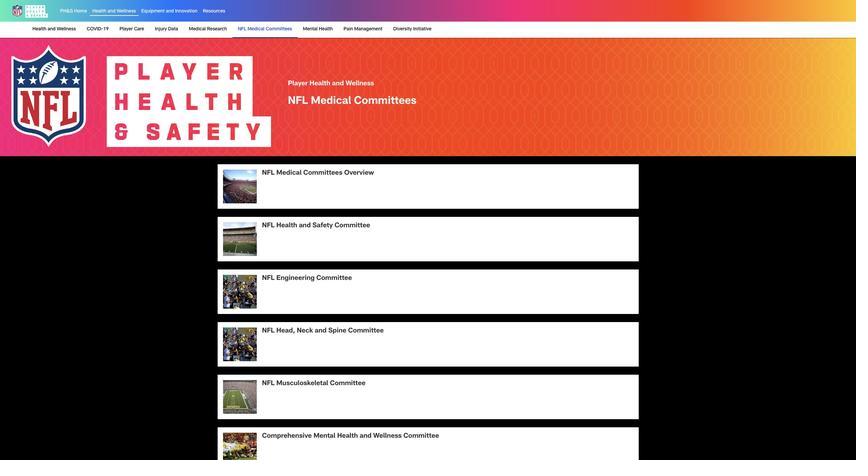 Task type: vqa. For each thing, say whether or not it's contained in the screenshot.
South 2023
no



Task type: describe. For each thing, give the bounding box(es) containing it.
research
[[207, 27, 227, 32]]

home
[[74, 9, 87, 14]]

health inside mental health link
[[319, 27, 333, 32]]

committees inside banner
[[266, 27, 292, 32]]

player health and wellness
[[288, 81, 374, 88]]

neck
[[297, 328, 313, 335]]

nfl engineering committee link
[[218, 270, 639, 315]]

nfl for "a crowd of fans looks on in this general view of heinz field stadium from field level during the pittsburgh steelers nfl week 4 regular season football game against the tampa bay buccaneers on sunday, sept. 28, 2014 in pittsburgh. the bucs won the game 27-24. (ap photo/paul spinelli)"
[[262, 223, 275, 230]]

nfl health and safety committee link
[[218, 217, 639, 262]]

equipment and innovation link
[[141, 9, 198, 14]]

alt homepage hero 1024x645 image
[[223, 433, 257, 461]]

medical research link
[[186, 22, 230, 37]]

data
[[168, 27, 178, 32]]

ph&s home
[[60, 9, 87, 14]]

player health and safety logo image
[[11, 3, 49, 19]]

nfl for a general interior overall view inside sports authority field at mile high stadium during the nfl afc championship football game, new england patriots against the denver broncos on sunday, jan.24, 2016 in denver. the broncos beat the patriots 20-18. (david drapkin via ap) image
[[262, 170, 275, 177]]

0 horizontal spatial health and wellness link
[[32, 22, 79, 37]]

nfl head, neck and spine committee link
[[218, 323, 639, 367]]

safety
[[313, 223, 333, 230]]

pittsburgh steelers quarterback ben roethlisberger lower left, tosses an autographed jersey back to a young fan in the back of a crowd of fans after a practice at the nfl football teams training camp in latrobe, pa. friday, july 29, 2016.(ap photo/gene j. puskar) image for nfl engineering committee
[[223, 275, 257, 309]]

2 horizontal spatial committees
[[354, 96, 417, 107]]

ph&s home link
[[60, 9, 87, 14]]

health and wellness for top 'health and wellness' link
[[92, 9, 136, 14]]

diversity initiative
[[394, 27, 432, 32]]

pain
[[344, 27, 353, 32]]

ph&s
[[60, 9, 73, 14]]

a crowd of fans looks on in this general view of heinz field stadium from field level during the pittsburgh steelers nfl week 4 regular season football game against the tampa bay buccaneers on sunday, sept. 28, 2014 in pittsburgh. the bucs won the game 27-24. (ap photo/paul spinelli) image
[[223, 223, 257, 256]]

injury data link
[[152, 22, 181, 37]]

resources link
[[203, 9, 225, 14]]

player health and wellness image
[[0, 38, 283, 156]]

player care link
[[117, 22, 147, 37]]

resources
[[203, 9, 225, 14]]

equipment
[[141, 9, 165, 14]]

care
[[134, 27, 144, 32]]

nfl for pittsburgh steelers quarterback ben roethlisberger lower left, tosses an autographed jersey back to a young fan in the back of a crowd of fans after a practice at the nfl football teams training camp in latrobe, pa. friday, july 29, 2016.(ap photo/gene j. puskar) in nfl engineering committee link
[[262, 276, 275, 282]]

covid-19
[[87, 27, 109, 32]]

comprehensive mental health and wellness committee link
[[218, 428, 639, 461]]

health inside the nfl health and safety committee link
[[277, 223, 297, 230]]

19
[[103, 27, 109, 32]]

committee inside 'link'
[[330, 381, 366, 388]]

nfl for an overhead view of lambeau field during the green bay packers nfl week 2 football game against the new york jets sunday, september 14, 2014, in green bay, wis. the packers won 31-24. (ap photo/david stluka)
[[262, 381, 275, 388]]



Task type: locate. For each thing, give the bounding box(es) containing it.
committee
[[335, 223, 370, 230], [317, 276, 352, 282], [348, 328, 384, 335], [330, 381, 366, 388], [404, 434, 439, 440]]

health and wellness link down ph&s
[[32, 22, 79, 37]]

player for player care
[[120, 27, 133, 32]]

player inside player care link
[[120, 27, 133, 32]]

health and wellness down ph&s
[[32, 27, 76, 32]]

nfl musculoskeletal committee link
[[218, 375, 639, 420]]

medical research
[[189, 27, 227, 32]]

mental inside page main content main content
[[314, 434, 336, 440]]

nfl medical committees link
[[235, 22, 295, 37]]

pain management
[[344, 27, 383, 32]]

injury data
[[155, 27, 178, 32]]

1 horizontal spatial committees
[[304, 170, 343, 177]]

management
[[355, 27, 383, 32]]

mental
[[303, 27, 318, 32], [314, 434, 336, 440]]

diversity
[[394, 27, 412, 32]]

0 vertical spatial health and wellness link
[[92, 9, 136, 14]]

0 vertical spatial player
[[120, 27, 133, 32]]

nfl medical committees
[[238, 27, 292, 32], [288, 96, 417, 107]]

nfl medical committees overview link
[[218, 165, 639, 209]]

1 vertical spatial health and wellness
[[32, 27, 76, 32]]

mental health link
[[300, 22, 336, 37]]

committees
[[266, 27, 292, 32], [354, 96, 417, 107], [304, 170, 343, 177]]

pain management link
[[341, 22, 385, 37]]

a general interior overall view inside sports authority field at mile high stadium during the nfl afc championship football game, new england patriots against the denver broncos on sunday, jan.24, 2016 in denver. the broncos beat the patriots 20-18. (david drapkin via ap) image
[[223, 170, 257, 204]]

health and wellness inside 'health and wellness' link
[[32, 27, 76, 32]]

innovation
[[175, 9, 198, 14]]

2 pittsburgh steelers quarterback ben roethlisberger lower left, tosses an autographed jersey back to a young fan in the back of a crowd of fans after a practice at the nfl football teams training camp in latrobe, pa. friday, july 29, 2016.(ap photo/gene j. puskar) image from the top
[[223, 328, 257, 362]]

1 vertical spatial mental
[[314, 434, 336, 440]]

nfl inside "link"
[[262, 170, 275, 177]]

1 horizontal spatial health and wellness
[[92, 9, 136, 14]]

0 horizontal spatial committees
[[266, 27, 292, 32]]

1 pittsburgh steelers quarterback ben roethlisberger lower left, tosses an autographed jersey back to a young fan in the back of a crowd of fans after a practice at the nfl football teams training camp in latrobe, pa. friday, july 29, 2016.(ap photo/gene j. puskar) image from the top
[[223, 275, 257, 309]]

nfl inside 'link'
[[262, 381, 275, 388]]

health and wellness link
[[92, 9, 136, 14], [32, 22, 79, 37]]

2 vertical spatial committees
[[304, 170, 343, 177]]

1 vertical spatial nfl medical committees
[[288, 96, 417, 107]]

1 vertical spatial player
[[288, 81, 308, 88]]

equipment and innovation
[[141, 9, 198, 14]]

0 vertical spatial pittsburgh steelers quarterback ben roethlisberger lower left, tosses an autographed jersey back to a young fan in the back of a crowd of fans after a practice at the nfl football teams training camp in latrobe, pa. friday, july 29, 2016.(ap photo/gene j. puskar) image
[[223, 275, 257, 309]]

nfl musculoskeletal committee
[[262, 381, 366, 388]]

and
[[108, 9, 116, 14], [166, 9, 174, 14], [48, 27, 56, 32], [332, 81, 344, 88], [299, 223, 311, 230], [315, 328, 327, 335], [360, 434, 372, 440]]

page main content main content
[[0, 38, 857, 461]]

diversity initiative link
[[391, 22, 435, 37]]

medical
[[189, 27, 206, 32], [248, 27, 265, 32], [311, 96, 351, 107], [277, 170, 302, 177]]

pittsburgh steelers quarterback ben roethlisberger lower left, tosses an autographed jersey back to a young fan in the back of a crowd of fans after a practice at the nfl football teams training camp in latrobe, pa. friday, july 29, 2016.(ap photo/gene j. puskar) image inside nfl engineering committee link
[[223, 275, 257, 309]]

player
[[120, 27, 133, 32], [288, 81, 308, 88]]

covid-
[[87, 27, 103, 32]]

health and wellness
[[92, 9, 136, 14], [32, 27, 76, 32]]

player care
[[120, 27, 144, 32]]

overview
[[344, 170, 374, 177]]

banner containing ph&s home
[[0, 0, 857, 38]]

nfl head, neck and spine committee
[[262, 328, 384, 335]]

0 vertical spatial committees
[[266, 27, 292, 32]]

committees inside "link"
[[304, 170, 343, 177]]

pittsburgh steelers quarterback ben roethlisberger lower left, tosses an autographed jersey back to a young fan in the back of a crowd of fans after a practice at the nfl football teams training camp in latrobe, pa. friday, july 29, 2016.(ap photo/gene j. puskar) image inside nfl head, neck and spine committee link
[[223, 328, 257, 362]]

initiative
[[414, 27, 432, 32]]

health and wellness up 19
[[92, 9, 136, 14]]

health inside comprehensive mental health and wellness committee link
[[337, 434, 358, 440]]

an overhead view of lambeau field during the green bay packers nfl week 2 football game against the new york jets sunday, september 14, 2014, in green bay, wis. the packers won 31-24. (ap photo/david stluka) image
[[223, 381, 257, 414]]

1 vertical spatial committees
[[354, 96, 417, 107]]

nfl for pittsburgh steelers quarterback ben roethlisberger lower left, tosses an autographed jersey back to a young fan in the back of a crowd of fans after a practice at the nfl football teams training camp in latrobe, pa. friday, july 29, 2016.(ap photo/gene j. puskar) in nfl head, neck and spine committee link
[[262, 328, 275, 335]]

1 horizontal spatial player
[[288, 81, 308, 88]]

1 vertical spatial health and wellness link
[[32, 22, 79, 37]]

1 horizontal spatial health and wellness link
[[92, 9, 136, 14]]

0 vertical spatial nfl medical committees
[[238, 27, 292, 32]]

medical inside "link"
[[277, 170, 302, 177]]

pittsburgh steelers quarterback ben roethlisberger lower left, tosses an autographed jersey back to a young fan in the back of a crowd of fans after a practice at the nfl football teams training camp in latrobe, pa. friday, july 29, 2016.(ap photo/gene j. puskar) image for nfl head, neck and spine committee
[[223, 328, 257, 362]]

nfl medical committees inside page main content main content
[[288, 96, 417, 107]]

nfl medical committees overview
[[262, 170, 374, 177]]

1 vertical spatial pittsburgh steelers quarterback ben roethlisberger lower left, tosses an autographed jersey back to a young fan in the back of a crowd of fans after a practice at the nfl football teams training camp in latrobe, pa. friday, july 29, 2016.(ap photo/gene j. puskar) image
[[223, 328, 257, 362]]

engineering
[[277, 276, 315, 282]]

mental health
[[303, 27, 333, 32]]

player for player health and wellness
[[288, 81, 308, 88]]

covid-19 link
[[84, 22, 111, 37]]

comprehensive
[[262, 434, 312, 440]]

spine
[[329, 328, 347, 335]]

musculoskeletal
[[277, 381, 328, 388]]

health and wellness for the leftmost 'health and wellness' link
[[32, 27, 76, 32]]

player inside page main content main content
[[288, 81, 308, 88]]

injury
[[155, 27, 167, 32]]

0 vertical spatial health and wellness
[[92, 9, 136, 14]]

0 horizontal spatial health and wellness
[[32, 27, 76, 32]]

nfl engineering committee
[[262, 276, 352, 282]]

head,
[[277, 328, 295, 335]]

0 vertical spatial mental
[[303, 27, 318, 32]]

nfl health and safety committee
[[262, 223, 370, 230]]

nfl
[[238, 27, 247, 32], [288, 96, 308, 107], [262, 170, 275, 177], [262, 223, 275, 230], [262, 276, 275, 282], [262, 328, 275, 335], [262, 381, 275, 388]]

comprehensive mental health and wellness committee
[[262, 434, 439, 440]]

pittsburgh steelers quarterback ben roethlisberger lower left, tosses an autographed jersey back to a young fan in the back of a crowd of fans after a practice at the nfl football teams training camp in latrobe, pa. friday, july 29, 2016.(ap photo/gene j. puskar) image
[[223, 275, 257, 309], [223, 328, 257, 362]]

wellness
[[117, 9, 136, 14], [57, 27, 76, 32], [346, 81, 374, 88], [374, 434, 402, 440]]

health and wellness link up 19
[[92, 9, 136, 14]]

0 horizontal spatial player
[[120, 27, 133, 32]]

health
[[92, 9, 106, 14], [32, 27, 46, 32], [319, 27, 333, 32], [310, 81, 331, 88], [277, 223, 297, 230], [337, 434, 358, 440]]

banner
[[0, 0, 857, 38]]



